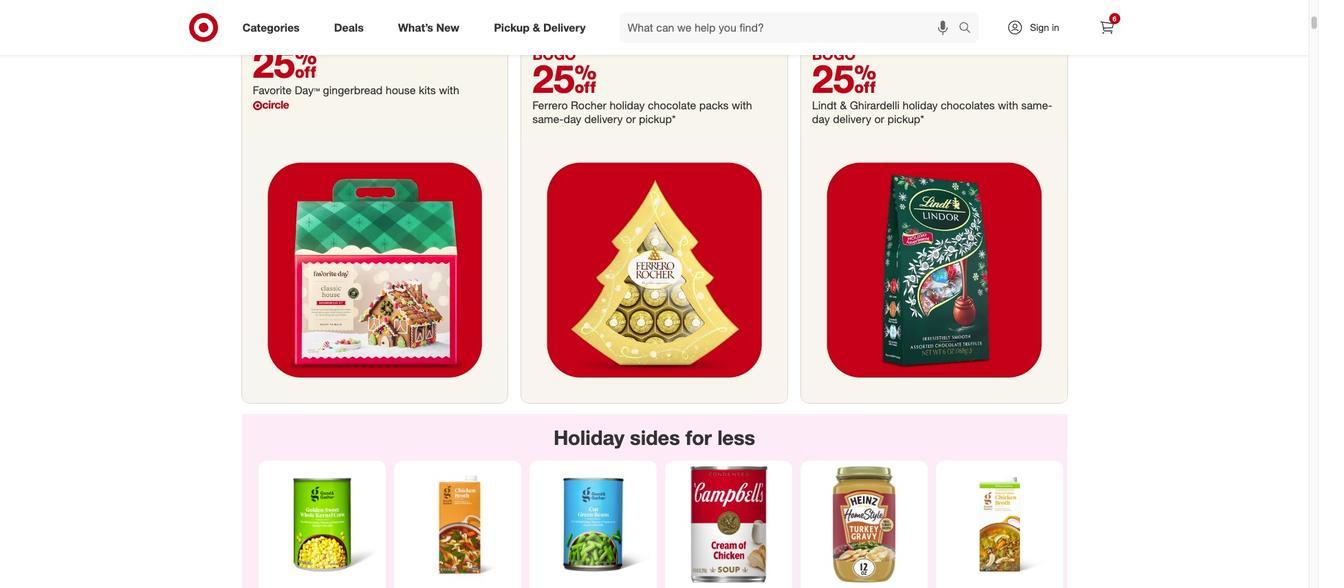 Task type: locate. For each thing, give the bounding box(es) containing it.
pickup & delivery
[[494, 20, 586, 34]]

chicken broth - 32oz - good & gather™ image
[[399, 466, 515, 583]]

1 horizontal spatial delivery
[[833, 112, 871, 126]]

2 or from the left
[[874, 112, 884, 126]]

chocolate
[[648, 98, 696, 112]]

pickup* left chocolates
[[887, 112, 924, 126]]

holiday sides for less
[[554, 425, 755, 450]]

pickup* left the packs
[[639, 112, 676, 126]]

1 vertical spatial &
[[840, 98, 847, 112]]

with inside 25 favorite day ™ gingerbread house kits with circle
[[439, 83, 459, 97]]

1 horizontal spatial day
[[812, 112, 830, 126]]

pickup*
[[639, 112, 676, 126], [887, 112, 924, 126]]

or inside the lindt & ghirardelli holiday chocolates with same- day delivery or pickup*
[[874, 112, 884, 126]]

1 or from the left
[[626, 112, 636, 126]]

pickup & delivery link
[[482, 12, 603, 43]]

1 holiday from the left
[[610, 98, 645, 112]]

or
[[626, 112, 636, 126], [874, 112, 884, 126]]

& right pickup on the left
[[533, 20, 540, 34]]

delivery
[[584, 112, 623, 126], [833, 112, 871, 126]]

1 day from the left
[[564, 112, 581, 126]]

holiday inside the lindt & ghirardelli holiday chocolates with same- day delivery or pickup*
[[903, 98, 938, 112]]

1 horizontal spatial bogo
[[812, 46, 856, 63]]

holiday right rocher
[[610, 98, 645, 112]]

campbell's condensed cream of chicken soup - 10.5oz image
[[670, 466, 786, 583]]

2 holiday from the left
[[903, 98, 938, 112]]

pickup* inside the lindt & ghirardelli holiday chocolates with same- day delivery or pickup*
[[887, 112, 924, 126]]

0 horizontal spatial or
[[626, 112, 636, 126]]

0 horizontal spatial day
[[564, 112, 581, 126]]

same-
[[1021, 98, 1052, 112], [532, 112, 564, 126]]

holiday inside ferrero rocher holiday chocolate packs with same-day delivery or pickup*
[[610, 98, 645, 112]]

2 pickup* from the left
[[887, 112, 924, 126]]

0 horizontal spatial pickup*
[[639, 112, 676, 126]]

2 horizontal spatial 25
[[812, 55, 876, 102]]

2 bogo from the left
[[812, 46, 856, 63]]

& for pickup
[[533, 20, 540, 34]]

in
[[1052, 21, 1059, 33]]

or inside ferrero rocher holiday chocolate packs with same-day delivery or pickup*
[[626, 112, 636, 126]]

delivery inside the lindt & ghirardelli holiday chocolates with same- day delivery or pickup*
[[833, 112, 871, 126]]

with inside ferrero rocher holiday chocolate packs with same-day delivery or pickup*
[[732, 98, 752, 112]]

1 pickup* from the left
[[639, 112, 676, 126]]

day inside ferrero rocher holiday chocolate packs with same-day delivery or pickup*
[[564, 112, 581, 126]]

cut green beans 14.5oz - good & gather™ image
[[535, 466, 651, 583]]

with right the packs
[[732, 98, 752, 112]]

pickup* for chocolate
[[639, 112, 676, 126]]

™
[[314, 83, 320, 97]]

favorite
[[253, 83, 292, 97]]

bogo for lindt
[[812, 46, 856, 63]]

same- inside the lindt & ghirardelli holiday chocolates with same- day delivery or pickup*
[[1021, 98, 1052, 112]]

delivery for &
[[833, 112, 871, 126]]

or for holiday
[[626, 112, 636, 126]]

0 horizontal spatial holiday
[[610, 98, 645, 112]]

with right chocolates
[[998, 98, 1018, 112]]

day inside the lindt & ghirardelli holiday chocolates with same- day delivery or pickup*
[[812, 112, 830, 126]]

day for lindt
[[812, 112, 830, 126]]

sign in link
[[995, 12, 1081, 43]]

ferrero
[[532, 98, 568, 112]]

ferrero rocher holiday chocolate packs with same-day delivery or pickup*
[[532, 98, 752, 126]]

pickup* inside ferrero rocher holiday chocolate packs with same-day delivery or pickup*
[[639, 112, 676, 126]]

&
[[533, 20, 540, 34], [840, 98, 847, 112]]

house
[[386, 83, 416, 97]]

holiday right ghirardelli
[[903, 98, 938, 112]]

delivery inside ferrero rocher holiday chocolate packs with same-day delivery or pickup*
[[584, 112, 623, 126]]

1 horizontal spatial same-
[[1021, 98, 1052, 112]]

ghirardelli
[[850, 98, 900, 112]]

1 horizontal spatial pickup*
[[887, 112, 924, 126]]

1 horizontal spatial with
[[732, 98, 752, 112]]

packs
[[699, 98, 729, 112]]

pickup
[[494, 20, 530, 34]]

0 vertical spatial &
[[533, 20, 540, 34]]

2 day from the left
[[812, 112, 830, 126]]

1 horizontal spatial or
[[874, 112, 884, 126]]

with
[[439, 83, 459, 97], [732, 98, 752, 112], [998, 98, 1018, 112]]

chocolates
[[941, 98, 995, 112]]

carousel region
[[242, 414, 1067, 588]]

25
[[253, 40, 317, 87], [532, 55, 597, 102], [812, 55, 876, 102]]

25 inside 25 favorite day ™ gingerbread house kits with circle
[[253, 40, 317, 87]]

day
[[564, 112, 581, 126], [812, 112, 830, 126]]

or left chocolate
[[626, 112, 636, 126]]

bogo down what can we help you find? suggestions appear below search box
[[812, 46, 856, 63]]

25 for lindt & ghirardelli holiday chocolates with same- day delivery or pickup*
[[812, 55, 876, 102]]

holiday
[[610, 98, 645, 112], [903, 98, 938, 112]]

1 horizontal spatial 25
[[532, 55, 597, 102]]

bogo for ferrero
[[532, 46, 576, 63]]

& right lindt
[[840, 98, 847, 112]]

& inside the lindt & ghirardelli holiday chocolates with same- day delivery or pickup*
[[840, 98, 847, 112]]

with for lindt
[[998, 98, 1018, 112]]

bogo down delivery at left top
[[532, 46, 576, 63]]

or right lindt
[[874, 112, 884, 126]]

1 bogo from the left
[[532, 46, 576, 63]]

1 horizontal spatial holiday
[[903, 98, 938, 112]]

0 horizontal spatial with
[[439, 83, 459, 97]]

less
[[717, 425, 755, 450]]

1 delivery from the left
[[584, 112, 623, 126]]

pickup* for holiday
[[887, 112, 924, 126]]

1 horizontal spatial &
[[840, 98, 847, 112]]

deals link
[[322, 12, 381, 43]]

0 horizontal spatial 25
[[253, 40, 317, 87]]

0 horizontal spatial &
[[533, 20, 540, 34]]

25 favorite day ™ gingerbread house kits with circle
[[253, 40, 459, 112]]

bogo
[[532, 46, 576, 63], [812, 46, 856, 63]]

or for ghirardelli
[[874, 112, 884, 126]]

2 delivery from the left
[[833, 112, 871, 126]]

0 horizontal spatial bogo
[[532, 46, 576, 63]]

0 horizontal spatial same-
[[532, 112, 564, 126]]

delivery for rocher
[[584, 112, 623, 126]]

day for ferrero
[[564, 112, 581, 126]]

0 horizontal spatial delivery
[[584, 112, 623, 126]]

with inside the lindt & ghirardelli holiday chocolates with same- day delivery or pickup*
[[998, 98, 1018, 112]]

2 horizontal spatial with
[[998, 98, 1018, 112]]

& for lindt
[[840, 98, 847, 112]]

same- inside ferrero rocher holiday chocolate packs with same-day delivery or pickup*
[[532, 112, 564, 126]]

with right kits
[[439, 83, 459, 97]]

6 link
[[1092, 12, 1122, 43]]



Task type: describe. For each thing, give the bounding box(es) containing it.
delivery
[[543, 20, 586, 34]]

gingerbread
[[323, 83, 383, 97]]

new
[[436, 20, 460, 34]]

search
[[952, 22, 985, 35]]

what's new link
[[386, 12, 477, 43]]

circle
[[262, 98, 289, 112]]

categories
[[242, 20, 300, 34]]

rocher
[[571, 98, 607, 112]]

sides
[[630, 425, 680, 450]]

for
[[686, 425, 712, 450]]

what's
[[398, 20, 433, 34]]

with for ferrero
[[732, 98, 752, 112]]

What can we help you find? suggestions appear below search field
[[619, 12, 962, 43]]

6
[[1113, 14, 1116, 23]]

lindt & ghirardelli holiday chocolates with same- day delivery or pickup*
[[812, 98, 1052, 126]]

same- for ferrero rocher holiday chocolate packs with same-day delivery or pickup*
[[532, 112, 564, 126]]

sign
[[1030, 21, 1049, 33]]

holiday
[[554, 425, 624, 450]]

day
[[295, 83, 314, 97]]

categories link
[[231, 12, 317, 43]]

reduced sodium chicken broth - 32oz - good & gather™ image
[[941, 466, 1057, 583]]

what's new
[[398, 20, 460, 34]]

search button
[[952, 12, 985, 45]]

golden sweet whole kernel corn - 15.25oz - good & gather™ image
[[264, 466, 380, 583]]

deals
[[334, 20, 364, 34]]

heinz home style roasted turkey gravy - 12oz image
[[806, 466, 922, 583]]

same- for lindt & ghirardelli holiday chocolates with same- day delivery or pickup*
[[1021, 98, 1052, 112]]

kits
[[419, 83, 436, 97]]

25 for ferrero rocher holiday chocolate packs with same-day delivery or pickup*
[[532, 55, 597, 102]]

lindt
[[812, 98, 837, 112]]

sign in
[[1030, 21, 1059, 33]]



Task type: vqa. For each thing, say whether or not it's contained in the screenshot.
™
yes



